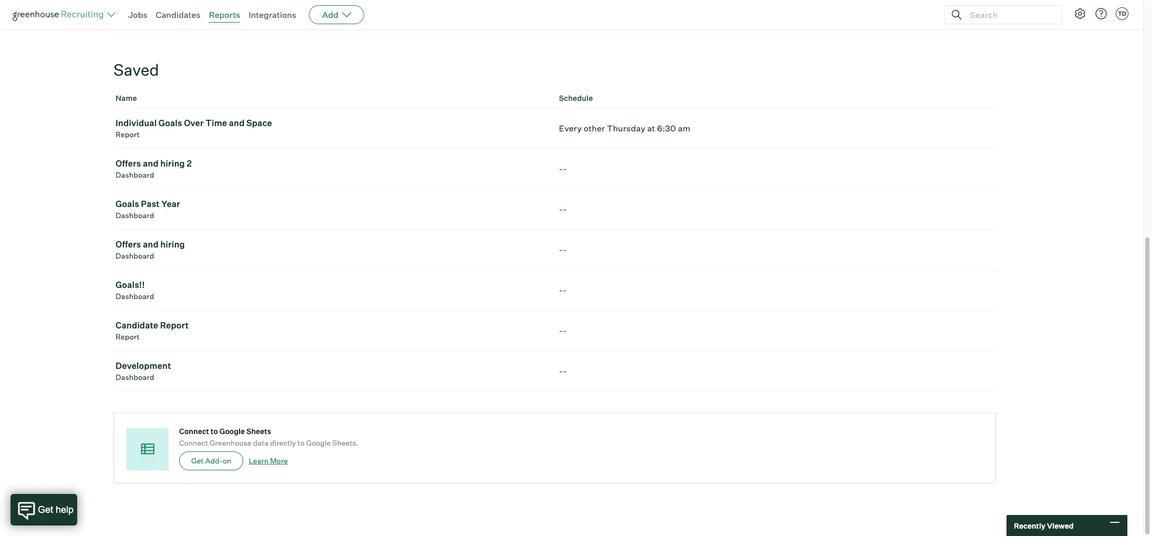 Task type: describe. For each thing, give the bounding box(es) containing it.
get add-on link
[[179, 452, 244, 471]]

candidates
[[156, 9, 201, 20]]

learn
[[249, 456, 269, 465]]

integrations
[[249, 9, 297, 20]]

configure image
[[1075, 7, 1087, 20]]

year
[[162, 199, 180, 209]]

and for offers and hiring 2
[[143, 158, 159, 169]]

development
[[116, 361, 171, 371]]

0 vertical spatial to
[[211, 427, 218, 436]]

name
[[116, 94, 137, 103]]

td button
[[1115, 5, 1131, 22]]

every
[[559, 123, 582, 134]]

jobs
[[128, 9, 147, 20]]

space
[[247, 118, 272, 128]]

-- for offers and hiring
[[559, 245, 567, 255]]

data
[[253, 439, 269, 447]]

0 horizontal spatial google
[[220, 427, 245, 436]]

get add-on
[[191, 456, 232, 465]]

individual
[[116, 118, 157, 128]]

pipeline
[[116, 7, 149, 18]]

report inside individual goals over time and space report
[[116, 130, 140, 139]]

sheets.
[[333, 439, 359, 447]]

add-
[[205, 456, 223, 465]]

saved
[[114, 60, 159, 79]]

time
[[206, 118, 227, 128]]

1 horizontal spatial to
[[298, 439, 305, 447]]

health
[[151, 7, 177, 18]]

goals inside goals past year dashboard
[[116, 199, 139, 209]]

td
[[1119, 10, 1127, 17]]

candidate
[[116, 320, 158, 331]]

goals inside individual goals over time and space report
[[159, 118, 182, 128]]

over
[[184, 118, 204, 128]]

recently viewed
[[1015, 521, 1074, 530]]

development dashboard
[[116, 361, 171, 382]]

past
[[141, 199, 160, 209]]

goals!!
[[116, 280, 145, 290]]

hiring for offers and hiring 2
[[160, 158, 185, 169]]

connect to google sheets connect greenhouse data directly to google sheets.
[[179, 427, 359, 447]]

1 horizontal spatial google
[[306, 439, 331, 447]]

integrations link
[[249, 9, 297, 20]]

goals past year dashboard
[[116, 199, 180, 220]]



Task type: vqa. For each thing, say whether or not it's contained in the screenshot.


Task type: locate. For each thing, give the bounding box(es) containing it.
2 offers from the top
[[116, 239, 141, 250]]

sheets
[[247, 427, 271, 436]]

-- for goals!!
[[559, 285, 567, 296]]

hiring inside offers and hiring 2 dashboard
[[160, 158, 185, 169]]

and right 'time'
[[229, 118, 245, 128]]

reports link
[[209, 9, 240, 20]]

dashboard down goals!!
[[116, 292, 154, 301]]

pipeline health dashboard
[[116, 7, 177, 28]]

2 hiring from the top
[[160, 239, 185, 250]]

jobs link
[[128, 9, 147, 20]]

report down individual
[[116, 130, 140, 139]]

candidate report report
[[116, 320, 189, 341]]

dashboard inside offers and hiring 2 dashboard
[[116, 170, 154, 179]]

1 hiring from the top
[[160, 158, 185, 169]]

other
[[584, 123, 605, 134]]

-- for candidate report
[[559, 326, 567, 336]]

dashboard
[[116, 20, 154, 28], [116, 170, 154, 179], [116, 211, 154, 220], [116, 251, 154, 260], [116, 292, 154, 301], [116, 373, 154, 382]]

hiring down 'year'
[[160, 239, 185, 250]]

google left sheets.
[[306, 439, 331, 447]]

to
[[211, 427, 218, 436], [298, 439, 305, 447]]

and for offers and hiring
[[143, 239, 159, 250]]

1 dashboard from the top
[[116, 20, 154, 28]]

offers inside offers and hiring 2 dashboard
[[116, 158, 141, 169]]

report down 'candidate'
[[116, 332, 140, 341]]

individual goals over time and space report
[[116, 118, 272, 139]]

1 offers from the top
[[116, 158, 141, 169]]

-- for offers and hiring 2
[[559, 164, 567, 174]]

6 -- from the top
[[559, 366, 567, 377]]

learn more
[[249, 456, 288, 465]]

1 horizontal spatial goals
[[159, 118, 182, 128]]

1 vertical spatial report
[[160, 320, 189, 331]]

report right 'candidate'
[[160, 320, 189, 331]]

report
[[116, 130, 140, 139], [160, 320, 189, 331], [116, 332, 140, 341]]

icon google connector image
[[138, 440, 157, 459]]

to up greenhouse
[[211, 427, 218, 436]]

5 -- from the top
[[559, 326, 567, 336]]

reports
[[209, 9, 240, 20]]

0 vertical spatial google
[[220, 427, 245, 436]]

and inside individual goals over time and space report
[[229, 118, 245, 128]]

recently
[[1015, 521, 1046, 530]]

0 vertical spatial report
[[116, 130, 140, 139]]

6:30
[[658, 123, 677, 134]]

goals left past
[[116, 199, 139, 209]]

1 vertical spatial goals
[[116, 199, 139, 209]]

-
[[559, 164, 563, 174], [563, 164, 567, 174], [559, 204, 563, 215], [563, 204, 567, 215], [559, 245, 563, 255], [563, 245, 567, 255], [559, 285, 563, 296], [563, 285, 567, 296], [559, 326, 563, 336], [563, 326, 567, 336], [559, 366, 563, 377], [563, 366, 567, 377]]

2 dashboard from the top
[[116, 170, 154, 179]]

Search text field
[[968, 7, 1053, 22]]

3 dashboard from the top
[[116, 211, 154, 220]]

dashboard up goals!!
[[116, 251, 154, 260]]

dashboard inside pipeline health dashboard
[[116, 20, 154, 28]]

candidates link
[[156, 9, 201, 20]]

0 vertical spatial goals
[[159, 118, 182, 128]]

2 vertical spatial report
[[116, 332, 140, 341]]

directly
[[270, 439, 296, 447]]

schedule
[[559, 94, 593, 103]]

at
[[648, 123, 656, 134]]

4 -- from the top
[[559, 285, 567, 296]]

2 vertical spatial and
[[143, 239, 159, 250]]

and inside offers and hiring dashboard
[[143, 239, 159, 250]]

goals left over
[[159, 118, 182, 128]]

more
[[270, 456, 288, 465]]

and down goals past year dashboard
[[143, 239, 159, 250]]

on
[[223, 456, 232, 465]]

greenhouse recruiting image
[[13, 8, 107, 21]]

1 vertical spatial google
[[306, 439, 331, 447]]

offers and hiring 2 dashboard
[[116, 158, 192, 179]]

hiring left 2
[[160, 158, 185, 169]]

1 vertical spatial and
[[143, 158, 159, 169]]

connect
[[179, 427, 209, 436], [179, 439, 208, 447]]

1 connect from the top
[[179, 427, 209, 436]]

1 vertical spatial hiring
[[160, 239, 185, 250]]

dashboard up past
[[116, 170, 154, 179]]

offers and hiring dashboard
[[116, 239, 185, 260]]

dashboard down pipeline
[[116, 20, 154, 28]]

dashboard inside offers and hiring dashboard
[[116, 251, 154, 260]]

google
[[220, 427, 245, 436], [306, 439, 331, 447]]

0 vertical spatial offers
[[116, 158, 141, 169]]

goals
[[159, 118, 182, 128], [116, 199, 139, 209]]

offers down goals past year dashboard
[[116, 239, 141, 250]]

offers inside offers and hiring dashboard
[[116, 239, 141, 250]]

and inside offers and hiring 2 dashboard
[[143, 158, 159, 169]]

dashboard down past
[[116, 211, 154, 220]]

0 vertical spatial and
[[229, 118, 245, 128]]

1 vertical spatial to
[[298, 439, 305, 447]]

offers for offers and hiring 2
[[116, 158, 141, 169]]

1 vertical spatial connect
[[179, 439, 208, 447]]

every other thursday at 6:30 am
[[559, 123, 691, 134]]

hiring
[[160, 158, 185, 169], [160, 239, 185, 250]]

get
[[191, 456, 204, 465]]

hiring inside offers and hiring dashboard
[[160, 239, 185, 250]]

6 dashboard from the top
[[116, 373, 154, 382]]

--
[[559, 164, 567, 174], [559, 204, 567, 215], [559, 245, 567, 255], [559, 285, 567, 296], [559, 326, 567, 336], [559, 366, 567, 377]]

add button
[[309, 5, 364, 24]]

td button
[[1117, 7, 1129, 20]]

1 -- from the top
[[559, 164, 567, 174]]

3 -- from the top
[[559, 245, 567, 255]]

0 vertical spatial connect
[[179, 427, 209, 436]]

to right directly
[[298, 439, 305, 447]]

-- for goals past year
[[559, 204, 567, 215]]

dashboard inside development dashboard
[[116, 373, 154, 382]]

0 vertical spatial hiring
[[160, 158, 185, 169]]

0 horizontal spatial to
[[211, 427, 218, 436]]

dashboard inside goals past year dashboard
[[116, 211, 154, 220]]

offers
[[116, 158, 141, 169], [116, 239, 141, 250]]

4 dashboard from the top
[[116, 251, 154, 260]]

learn more link
[[249, 456, 288, 465]]

offers for offers and hiring
[[116, 239, 141, 250]]

1 vertical spatial offers
[[116, 239, 141, 250]]

2 connect from the top
[[179, 439, 208, 447]]

am
[[678, 123, 691, 134]]

goals!! dashboard
[[116, 280, 154, 301]]

greenhouse
[[210, 439, 252, 447]]

hiring for offers and hiring
[[160, 239, 185, 250]]

offers down individual
[[116, 158, 141, 169]]

and left 2
[[143, 158, 159, 169]]

5 dashboard from the top
[[116, 292, 154, 301]]

add
[[322, 9, 339, 20]]

and
[[229, 118, 245, 128], [143, 158, 159, 169], [143, 239, 159, 250]]

viewed
[[1048, 521, 1074, 530]]

thursday
[[607, 123, 646, 134]]

2 -- from the top
[[559, 204, 567, 215]]

google up greenhouse
[[220, 427, 245, 436]]

0 horizontal spatial goals
[[116, 199, 139, 209]]

-- for development
[[559, 366, 567, 377]]

dashboard down the development
[[116, 373, 154, 382]]

2
[[187, 158, 192, 169]]



